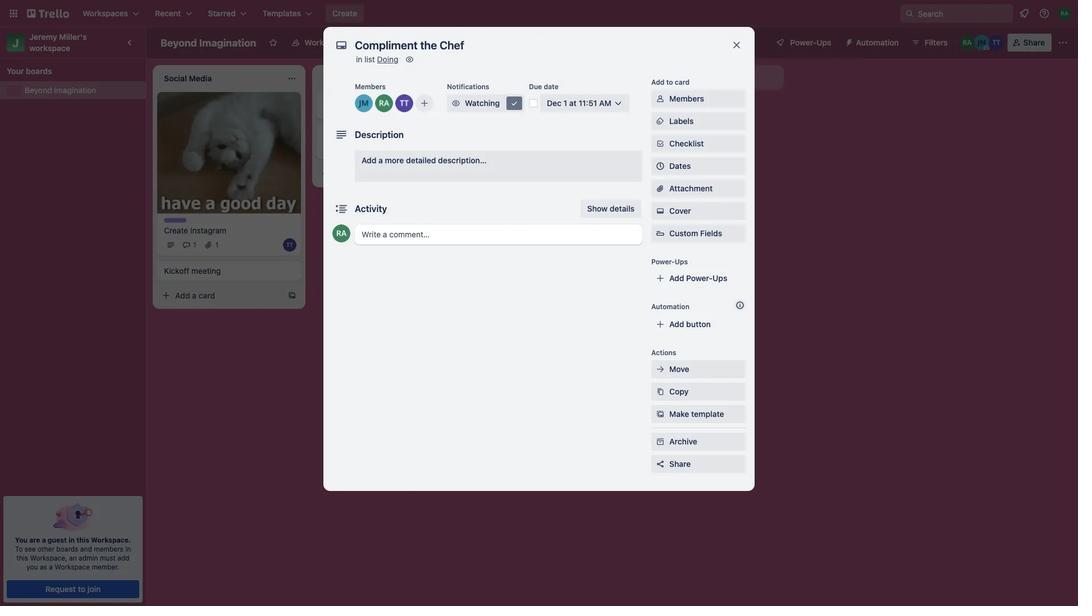 Task type: vqa. For each thing, say whether or not it's contained in the screenshot.
the in list Doing
yes



Task type: locate. For each thing, give the bounding box(es) containing it.
1 vertical spatial beyond
[[25, 86, 52, 95]]

1 vertical spatial add a card
[[335, 169, 375, 179]]

0 horizontal spatial boards
[[26, 67, 52, 76]]

0 vertical spatial add a card button
[[476, 98, 602, 116]]

board
[[400, 38, 422, 47]]

0 vertical spatial list
[[365, 55, 375, 64]]

jeremy miller (jeremymiller198) image up add a more detailed description…
[[427, 142, 440, 155]]

1 vertical spatial beyond imagination
[[25, 86, 96, 95]]

2 horizontal spatial ups
[[817, 38, 832, 47]]

sm image inside automation button
[[841, 34, 856, 49]]

create down color: purple, title: none image
[[164, 226, 188, 235]]

1 inside dec 1 at 11:51 am button
[[564, 99, 568, 108]]

1 vertical spatial add a card button
[[317, 165, 443, 183]]

dec
[[547, 99, 562, 108], [353, 144, 365, 152]]

make
[[670, 410, 690, 419]]

1 horizontal spatial to
[[667, 78, 673, 86]]

card down due
[[518, 102, 534, 111]]

sm image inside members link
[[655, 93, 666, 104]]

card down dec 1
[[358, 169, 375, 179]]

request to join
[[45, 585, 101, 594]]

list
[[365, 55, 375, 64], [699, 73, 710, 82]]

1 inside 'dec 1' option
[[367, 144, 370, 152]]

sm image left mark due date as complete "checkbox" on the top left of the page
[[509, 98, 520, 109]]

members
[[94, 545, 124, 553]]

instagram
[[190, 226, 226, 235]]

copy
[[670, 387, 689, 397]]

add
[[652, 73, 667, 82], [652, 78, 665, 86], [494, 102, 509, 111], [362, 156, 377, 165], [335, 169, 350, 179], [670, 274, 685, 283], [175, 291, 190, 300], [670, 320, 685, 329]]

as
[[40, 563, 47, 571]]

sm image left archive
[[655, 437, 666, 448]]

0 horizontal spatial power-
[[652, 258, 675, 266]]

None text field
[[349, 35, 720, 55]]

1 horizontal spatial power-
[[687, 274, 713, 283]]

1 vertical spatial list
[[699, 73, 710, 82]]

2 horizontal spatial add a card button
[[476, 98, 602, 116]]

1 horizontal spatial imagination
[[199, 37, 256, 49]]

cover
[[670, 206, 691, 216]]

add a card down due
[[494, 102, 534, 111]]

Write a comment text field
[[355, 225, 643, 245]]

sm image inside make template link
[[655, 409, 666, 420]]

0 horizontal spatial members
[[355, 83, 386, 90]]

2 vertical spatial ups
[[713, 274, 728, 283]]

1 vertical spatial boards
[[56, 545, 78, 553]]

search image
[[906, 9, 915, 18]]

labels
[[670, 117, 694, 126]]

description
[[355, 129, 404, 140]]

chef
[[383, 129, 401, 138]]

sm image for archive
[[655, 437, 666, 448]]

jeremy
[[29, 32, 57, 42]]

1 vertical spatial share
[[670, 460, 691, 469]]

0 horizontal spatial imagination
[[54, 86, 96, 95]]

1 horizontal spatial share button
[[1008, 34, 1052, 52]]

at
[[570, 99, 577, 108]]

workspace
[[305, 38, 346, 47], [55, 563, 90, 571]]

1 horizontal spatial create from template… image
[[447, 170, 456, 179]]

sm image left labels
[[655, 116, 666, 127]]

a down 'dec 1' option
[[352, 169, 356, 179]]

beyond inside board name 'text box'
[[161, 37, 197, 49]]

create from template… image
[[447, 170, 456, 179], [288, 291, 297, 300]]

automation left filters button
[[856, 38, 899, 47]]

1 horizontal spatial boards
[[56, 545, 78, 553]]

boards up an
[[56, 545, 78, 553]]

dec down compliment the chef
[[353, 144, 365, 152]]

sm image inside "cover" link
[[655, 206, 666, 217]]

0 horizontal spatial beyond
[[25, 86, 52, 95]]

in list doing
[[356, 55, 399, 64]]

2 horizontal spatial add a card
[[494, 102, 534, 111]]

1 vertical spatial ups
[[675, 258, 688, 266]]

create from template… image down terry turtle (terryturtle) icon
[[288, 291, 297, 300]]

1 vertical spatial terry turtle (terryturtle) image
[[395, 94, 413, 112]]

and
[[80, 545, 92, 553]]

sm image
[[841, 34, 856, 49], [655, 206, 666, 217], [655, 364, 666, 375]]

0 horizontal spatial workspace
[[55, 563, 90, 571]]

1 vertical spatial automation
[[652, 303, 690, 311]]

sm image down 'actions'
[[655, 364, 666, 375]]

add a card button for create from template… icon
[[476, 98, 602, 116]]

list right another
[[699, 73, 710, 82]]

sm image for members
[[655, 93, 666, 104]]

add button
[[670, 320, 711, 329]]

ups down fields
[[713, 274, 728, 283]]

a left mark due date as complete "checkbox" on the top left of the page
[[511, 102, 516, 111]]

add a card button
[[476, 98, 602, 116], [317, 165, 443, 183], [157, 287, 283, 305]]

0 horizontal spatial in
[[69, 537, 75, 544]]

sm image down notifications
[[451, 98, 462, 109]]

jeremy miller (jeremymiller198) image
[[975, 35, 990, 51], [355, 94, 373, 112], [427, 142, 440, 155]]

sm image for make template
[[655, 409, 666, 420]]

1 down the
[[367, 144, 370, 152]]

create
[[333, 9, 357, 18], [164, 226, 188, 235]]

to inside button
[[78, 585, 85, 594]]

list left doing link
[[365, 55, 375, 64]]

sm image inside copy link
[[655, 387, 666, 398]]

members down in list doing
[[355, 83, 386, 90]]

sm image
[[404, 54, 415, 65], [655, 93, 666, 104], [451, 98, 462, 109], [509, 98, 520, 109], [655, 116, 666, 127], [655, 138, 666, 149], [655, 387, 666, 398], [655, 409, 666, 420], [655, 437, 666, 448]]

0 vertical spatial dec
[[547, 99, 562, 108]]

another
[[669, 73, 697, 82]]

create instagram link
[[164, 225, 294, 236]]

0 vertical spatial add a card
[[494, 102, 534, 111]]

imagination
[[199, 37, 256, 49], [54, 86, 96, 95]]

1 horizontal spatial add a card button
[[317, 165, 443, 183]]

thoughts
[[324, 97, 355, 105]]

1 vertical spatial power-ups
[[652, 258, 688, 266]]

add a card button down dec 1
[[317, 165, 443, 183]]

date
[[544, 83, 559, 90]]

ruby anderson (rubyanderson7) image right open information menu 'image'
[[1058, 7, 1072, 20]]

template
[[692, 410, 724, 419]]

power- inside button
[[791, 38, 817, 47]]

sm image inside the move link
[[655, 364, 666, 375]]

automation inside automation button
[[856, 38, 899, 47]]

1 vertical spatial dec
[[353, 144, 365, 152]]

kickoff meeting link
[[164, 265, 294, 277]]

jeremy miller (jeremymiller198) image down search 'field'
[[975, 35, 990, 51]]

add a card
[[494, 102, 534, 111], [335, 169, 375, 179], [175, 291, 215, 300]]

share left show menu "icon"
[[1024, 38, 1045, 47]]

terry turtle (terryturtle) image down search 'field'
[[989, 35, 1005, 51]]

guest
[[48, 537, 67, 544]]

1 vertical spatial power-
[[652, 258, 675, 266]]

1 vertical spatial share button
[[652, 456, 746, 474]]

sm image left cover on the top right of the page
[[655, 206, 666, 217]]

to
[[667, 78, 673, 86], [78, 585, 85, 594]]

add a card button down kickoff meeting link
[[157, 287, 283, 305]]

create up workspace visible
[[333, 9, 357, 18]]

other
[[38, 545, 54, 553]]

1 horizontal spatial add a card
[[335, 169, 375, 179]]

move link
[[652, 361, 746, 379]]

sm image down add to card
[[655, 93, 666, 104]]

1 vertical spatial this
[[16, 554, 28, 562]]

card down the meeting
[[199, 291, 215, 300]]

filters
[[925, 38, 948, 47]]

1 vertical spatial create from template… image
[[288, 291, 297, 300]]

jeremy miller (jeremymiller198) image right thoughts thinking
[[355, 94, 373, 112]]

dec inside dec 1 at 11:51 am button
[[547, 99, 562, 108]]

0 horizontal spatial beyond imagination
[[25, 86, 96, 95]]

ruby anderson (rubyanderson7) image
[[1058, 7, 1072, 20], [960, 35, 976, 51], [375, 94, 393, 112], [443, 142, 456, 155], [333, 225, 351, 243]]

terry turtle (terryturtle) image
[[989, 35, 1005, 51], [395, 94, 413, 112], [411, 142, 425, 155]]

card for the left create from template… image
[[199, 291, 215, 300]]

a right are
[[42, 537, 46, 544]]

you are a guest in this workspace. to see other boards and members in this workspace, an admin must add you as a workspace member.
[[15, 537, 131, 571]]

labels link
[[652, 112, 746, 130]]

to up members link
[[667, 78, 673, 86]]

boards right your
[[26, 67, 52, 76]]

0 vertical spatial create
[[333, 9, 357, 18]]

j
[[13, 36, 19, 49]]

2 vertical spatial add a card
[[175, 291, 215, 300]]

1 vertical spatial in
[[69, 537, 75, 544]]

1 vertical spatial create
[[164, 226, 188, 235]]

sm image left 'make'
[[655, 409, 666, 420]]

0 vertical spatial beyond imagination
[[161, 37, 256, 49]]

create inside button
[[333, 9, 357, 18]]

star or unstar board image
[[269, 38, 278, 47]]

0 vertical spatial create from template… image
[[447, 170, 456, 179]]

1 horizontal spatial beyond
[[161, 37, 197, 49]]

sm image for cover
[[655, 206, 666, 217]]

0 vertical spatial share
[[1024, 38, 1045, 47]]

1 horizontal spatial share
[[1024, 38, 1045, 47]]

1 vertical spatial jeremy miller (jeremymiller198) image
[[355, 94, 373, 112]]

show menu image
[[1058, 37, 1069, 48]]

0 vertical spatial power-ups
[[791, 38, 832, 47]]

attachment button
[[652, 180, 746, 198]]

in
[[356, 55, 363, 64], [69, 537, 75, 544], [125, 545, 131, 553]]

1 vertical spatial sm image
[[655, 206, 666, 217]]

add a card down kickoff meeting
[[175, 291, 215, 300]]

to for join
[[78, 585, 85, 594]]

workspace down an
[[55, 563, 90, 571]]

1 vertical spatial members
[[670, 94, 704, 103]]

ruby anderson (rubyanderson7) image up description…
[[443, 142, 456, 155]]

sm image inside 'archive' link
[[655, 437, 666, 448]]

request to join button
[[7, 581, 139, 599]]

terry turtle (terryturtle) image
[[283, 238, 297, 252]]

this
[[77, 537, 89, 544], [16, 554, 28, 562]]

0 vertical spatial power-
[[791, 38, 817, 47]]

this down to
[[16, 554, 28, 562]]

0 horizontal spatial to
[[78, 585, 85, 594]]

ups left automation button
[[817, 38, 832, 47]]

1 vertical spatial to
[[78, 585, 85, 594]]

1 horizontal spatial this
[[77, 537, 89, 544]]

open information menu image
[[1039, 8, 1051, 19]]

2 vertical spatial terry turtle (terryturtle) image
[[411, 142, 425, 155]]

sm image for watching
[[451, 98, 462, 109]]

to
[[15, 545, 23, 553]]

beyond
[[161, 37, 197, 49], [25, 86, 52, 95]]

watching
[[465, 99, 500, 108]]

0 vertical spatial imagination
[[199, 37, 256, 49]]

your boards
[[7, 67, 52, 76]]

1 horizontal spatial in
[[125, 545, 131, 553]]

1 vertical spatial imagination
[[54, 86, 96, 95]]

2 vertical spatial sm image
[[655, 364, 666, 375]]

beyond imagination link
[[25, 85, 139, 96]]

color: bold red, title: "thoughts" element
[[324, 97, 355, 105]]

add a card for add a card button corresponding to the top create from template… image
[[335, 169, 375, 179]]

1 left the at
[[564, 99, 568, 108]]

fields
[[701, 229, 723, 238]]

1 horizontal spatial automation
[[856, 38, 899, 47]]

imagination left star or unstar board image
[[199, 37, 256, 49]]

dec inside 'dec 1' option
[[353, 144, 365, 152]]

terry turtle (terryturtle) image up detailed
[[411, 142, 425, 155]]

show
[[588, 204, 608, 213]]

power-
[[791, 38, 817, 47], [652, 258, 675, 266], [687, 274, 713, 283]]

share button down 0 notifications icon in the top right of the page
[[1008, 34, 1052, 52]]

sm image left checklist
[[655, 138, 666, 149]]

1 horizontal spatial workspace
[[305, 38, 346, 47]]

0 vertical spatial automation
[[856, 38, 899, 47]]

beyond imagination inside board name 'text box'
[[161, 37, 256, 49]]

0 horizontal spatial create
[[164, 226, 188, 235]]

card for the top create from template… image
[[358, 169, 375, 179]]

0 vertical spatial workspace
[[305, 38, 346, 47]]

ruby anderson (rubyanderson7) image down search 'field'
[[960, 35, 976, 51]]

beyond imagination
[[161, 37, 256, 49], [25, 86, 96, 95]]

sm image right the power-ups button
[[841, 34, 856, 49]]

doing
[[377, 55, 399, 64]]

attachment
[[670, 184, 713, 193]]

share for rightmost share button
[[1024, 38, 1045, 47]]

doing link
[[377, 55, 399, 64]]

members down another
[[670, 94, 704, 103]]

sm image inside checklist link
[[655, 138, 666, 149]]

to left "join"
[[78, 585, 85, 594]]

dec down date
[[547, 99, 562, 108]]

1 horizontal spatial list
[[699, 73, 710, 82]]

2 horizontal spatial jeremy miller (jeremymiller198) image
[[975, 35, 990, 51]]

in down the visible
[[356, 55, 363, 64]]

0 horizontal spatial jeremy miller (jeremymiller198) image
[[355, 94, 373, 112]]

0 horizontal spatial ups
[[675, 258, 688, 266]]

share button down 'archive' link
[[652, 456, 746, 474]]

filters button
[[908, 34, 951, 52]]

2 vertical spatial add a card button
[[157, 287, 283, 305]]

dates
[[670, 162, 691, 171]]

sm image left copy
[[655, 387, 666, 398]]

2 vertical spatial in
[[125, 545, 131, 553]]

0 vertical spatial boards
[[26, 67, 52, 76]]

add a card button for the left create from template… image
[[157, 287, 283, 305]]

2 vertical spatial power-
[[687, 274, 713, 283]]

beyond imagination inside beyond imagination link
[[25, 86, 96, 95]]

0 vertical spatial to
[[667, 78, 673, 86]]

1 horizontal spatial create
[[333, 9, 357, 18]]

create from template… image
[[607, 102, 616, 111]]

1 horizontal spatial dec
[[547, 99, 562, 108]]

0 vertical spatial share button
[[1008, 34, 1052, 52]]

card
[[675, 78, 690, 86], [518, 102, 534, 111], [358, 169, 375, 179], [199, 291, 215, 300]]

0 horizontal spatial add a card button
[[157, 287, 283, 305]]

workspace.
[[91, 537, 131, 544]]

add a card button down due
[[476, 98, 602, 116]]

a left more
[[379, 156, 383, 165]]

add a card for add a card button related to create from template… icon
[[494, 102, 534, 111]]

card up members link
[[675, 78, 690, 86]]

add inside "button"
[[652, 73, 667, 82]]

0 horizontal spatial dec
[[353, 144, 365, 152]]

you
[[27, 563, 38, 571]]

0 vertical spatial sm image
[[841, 34, 856, 49]]

a
[[511, 102, 516, 111], [379, 156, 383, 165], [352, 169, 356, 179], [192, 291, 197, 300], [42, 537, 46, 544], [49, 563, 53, 571]]

terry turtle (terryturtle) image left add members to card 'image'
[[395, 94, 413, 112]]

create from template… image down description…
[[447, 170, 456, 179]]

workspace left the visible
[[305, 38, 346, 47]]

imagination down your boards with 1 items element
[[54, 86, 96, 95]]

ups up "add power-ups"
[[675, 258, 688, 266]]

share down archive
[[670, 460, 691, 469]]

2 vertical spatial jeremy miller (jeremymiller198) image
[[427, 142, 440, 155]]

sm image inside labels link
[[655, 116, 666, 127]]

in right guest
[[69, 537, 75, 544]]

create for create instagram
[[164, 226, 188, 235]]

sm image for copy
[[655, 387, 666, 398]]

this up and
[[77, 537, 89, 544]]

1 horizontal spatial jeremy miller (jeremymiller198) image
[[427, 142, 440, 155]]

miller's
[[59, 32, 87, 42]]

see
[[25, 545, 36, 553]]

checklist
[[670, 139, 704, 148]]

1 horizontal spatial power-ups
[[791, 38, 832, 47]]

sm image for move
[[655, 364, 666, 375]]

in up add
[[125, 545, 131, 553]]

add a card down 'dec 1' option
[[335, 169, 375, 179]]

0 vertical spatial in
[[356, 55, 363, 64]]

add power-ups link
[[652, 270, 746, 288]]

ruby anderson (rubyanderson7) image right terry turtle (terryturtle) icon
[[333, 225, 351, 243]]

automation up add button
[[652, 303, 690, 311]]

0 vertical spatial ups
[[817, 38, 832, 47]]

0 vertical spatial beyond
[[161, 37, 197, 49]]



Task type: describe. For each thing, give the bounding box(es) containing it.
power-ups inside button
[[791, 38, 832, 47]]

actions
[[652, 349, 677, 357]]

jeremy miller's workspace
[[29, 32, 89, 53]]

show details link
[[581, 200, 642, 218]]

workspace
[[29, 44, 70, 53]]

compliment the chef
[[324, 129, 401, 138]]

archive link
[[652, 433, 746, 451]]

workspace,
[[30, 554, 67, 562]]

a right as
[[49, 563, 53, 571]]

detailed
[[406, 156, 436, 165]]

dec 1
[[353, 144, 370, 152]]

a inside "link"
[[379, 156, 383, 165]]

archive
[[670, 437, 698, 447]]

add inside button
[[670, 320, 685, 329]]

color: purple, title: none image
[[164, 218, 187, 223]]

add members to card image
[[420, 98, 429, 109]]

Mark due date as complete checkbox
[[529, 99, 538, 108]]

notifications
[[447, 83, 490, 90]]

0 vertical spatial jeremy miller (jeremymiller198) image
[[975, 35, 990, 51]]

ruby anderson (rubyanderson7) image up compliment the chef link
[[375, 94, 393, 112]]

thoughts thinking
[[324, 97, 355, 113]]

member.
[[92, 563, 120, 571]]

your boards with 1 items element
[[7, 65, 134, 78]]

add power-ups
[[670, 274, 728, 283]]

thinking
[[324, 104, 355, 113]]

add to card
[[652, 78, 690, 86]]

1 horizontal spatial ups
[[713, 274, 728, 283]]

add inside "link"
[[362, 156, 377, 165]]

a down kickoff meeting
[[192, 291, 197, 300]]

sm image down board in the left top of the page
[[404, 54, 415, 65]]

list inside "button"
[[699, 73, 710, 82]]

compliment
[[324, 129, 367, 138]]

copy link
[[652, 383, 746, 401]]

dec for dec 1 at 11:51 am
[[547, 99, 562, 108]]

workspace visible
[[305, 38, 372, 47]]

members link
[[652, 90, 746, 108]]

add
[[118, 554, 130, 562]]

admin
[[79, 554, 98, 562]]

Search field
[[915, 5, 1013, 22]]

to for card
[[667, 78, 673, 86]]

dec 1 at 11:51 am button
[[540, 94, 630, 112]]

the
[[370, 129, 381, 138]]

join
[[87, 585, 101, 594]]

create button
[[326, 4, 364, 22]]

0 notifications image
[[1018, 7, 1031, 20]]

1 horizontal spatial members
[[670, 94, 704, 103]]

0 horizontal spatial share button
[[652, 456, 746, 474]]

imagination inside board name 'text box'
[[199, 37, 256, 49]]

primary element
[[0, 0, 1079, 27]]

kickoff meeting
[[164, 266, 221, 276]]

0 vertical spatial this
[[77, 537, 89, 544]]

add a more detailed description…
[[362, 156, 487, 165]]

0 vertical spatial members
[[355, 83, 386, 90]]

you
[[15, 537, 28, 544]]

custom fields button
[[652, 228, 746, 239]]

back to home image
[[27, 4, 69, 22]]

your
[[7, 67, 24, 76]]

meeting
[[192, 266, 221, 276]]

sm image for labels
[[655, 116, 666, 127]]

0 horizontal spatial list
[[365, 55, 375, 64]]

boards inside you are a guest in this workspace. to see other boards and members in this workspace, an admin must add you as a workspace member.
[[56, 545, 78, 553]]

0 horizontal spatial power-ups
[[652, 258, 688, 266]]

add a card button for the top create from template… image
[[317, 165, 443, 183]]

workspace inside you are a guest in this workspace. to see other boards and members in this workspace, an admin must add you as a workspace member.
[[55, 563, 90, 571]]

dec for dec 1
[[353, 144, 365, 152]]

sm image for checklist
[[655, 138, 666, 149]]

dates button
[[652, 157, 746, 175]]

0 horizontal spatial this
[[16, 554, 28, 562]]

workspace inside button
[[305, 38, 346, 47]]

checklist link
[[652, 135, 746, 153]]

card for create from template… icon
[[518, 102, 534, 111]]

Board name text field
[[155, 34, 262, 52]]

make template link
[[652, 406, 746, 424]]

automation button
[[841, 34, 906, 52]]

are
[[29, 537, 40, 544]]

request
[[45, 585, 76, 594]]

add a more detailed description… link
[[355, 151, 643, 182]]

must
[[100, 554, 116, 562]]

due
[[529, 83, 542, 90]]

0 horizontal spatial automation
[[652, 303, 690, 311]]

1 down the instagram
[[215, 241, 219, 249]]

make template
[[670, 410, 724, 419]]

add button button
[[652, 316, 746, 334]]

kickoff
[[164, 266, 189, 276]]

create instagram
[[164, 226, 226, 235]]

Dec 1 checkbox
[[339, 142, 374, 155]]

customize views image
[[434, 37, 446, 48]]

cover link
[[652, 202, 746, 220]]

board link
[[381, 34, 429, 52]]

11:51
[[579, 99, 597, 108]]

button
[[687, 320, 711, 329]]

add another list
[[652, 73, 710, 82]]

more
[[385, 156, 404, 165]]

0 horizontal spatial create from template… image
[[288, 291, 297, 300]]

compliment the chef link
[[324, 128, 454, 139]]

0 vertical spatial terry turtle (terryturtle) image
[[989, 35, 1005, 51]]

an
[[69, 554, 77, 562]]

create for create
[[333, 9, 357, 18]]

watching button
[[447, 94, 525, 112]]

share for the left share button
[[670, 460, 691, 469]]

due date
[[529, 83, 559, 90]]

dec 1 at 11:51 am
[[547, 99, 612, 108]]

activity
[[355, 204, 387, 214]]

custom fields
[[670, 229, 723, 238]]

1 down create instagram
[[193, 241, 196, 249]]

thinking link
[[324, 103, 454, 115]]

add a card for the left create from template… image's add a card button
[[175, 291, 215, 300]]

workspace visible button
[[284, 34, 379, 52]]

ups inside button
[[817, 38, 832, 47]]

description…
[[438, 156, 487, 165]]

visible
[[348, 38, 372, 47]]

custom
[[670, 229, 698, 238]]

details
[[610, 204, 635, 213]]

power-ups button
[[768, 34, 839, 52]]

am
[[599, 99, 612, 108]]

sm image for automation
[[841, 34, 856, 49]]



